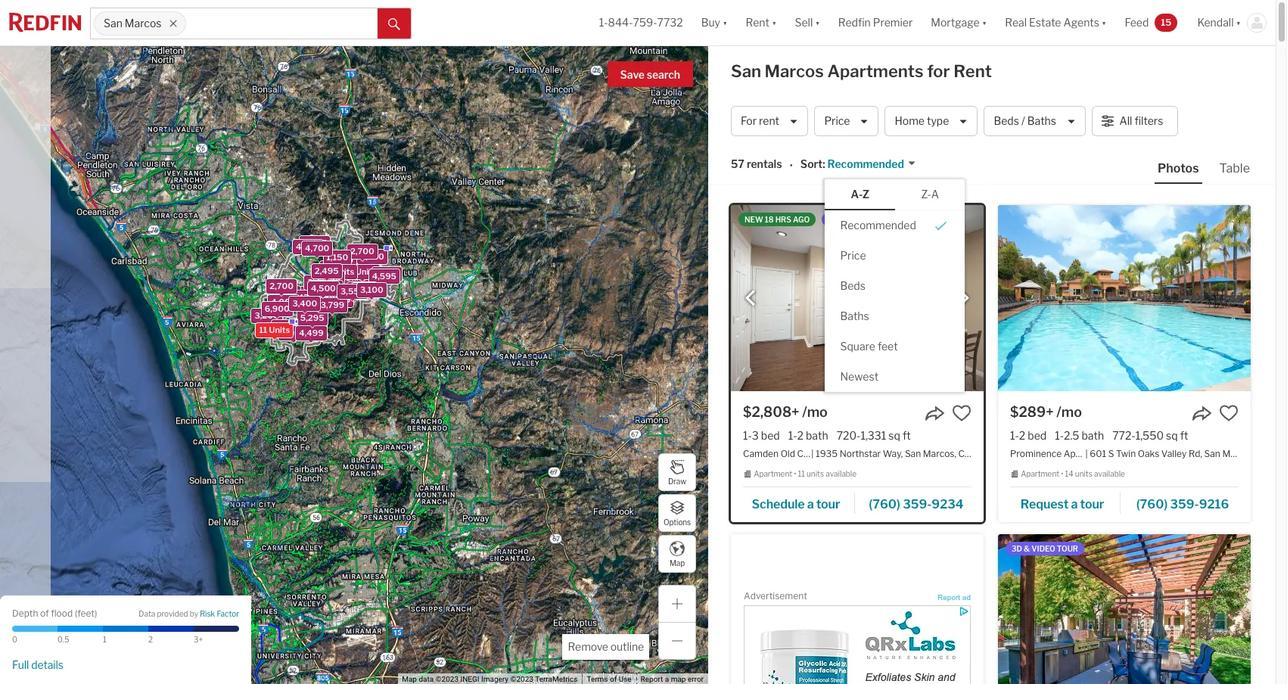 Task type: locate. For each thing, give the bounding box(es) containing it.
(760) 359-9216 link
[[1121, 490, 1239, 516]]

0 horizontal spatial sq
[[889, 429, 901, 442]]

0 vertical spatial 2,700
[[350, 245, 374, 256]]

1 vertical spatial recommended button
[[825, 210, 965, 240]]

1 horizontal spatial apartments
[[1064, 448, 1115, 460]]

request a tour button
[[1010, 492, 1121, 514]]

0 horizontal spatial |
[[812, 448, 814, 460]]

0 vertical spatial of
[[40, 607, 49, 619]]

2 units from the left
[[1075, 469, 1093, 478]]

available for $289+ /mo
[[1094, 469, 1125, 478]]

1-844-759-7732
[[599, 16, 683, 29]]

1 horizontal spatial available
[[1094, 469, 1125, 478]]

rent right buy ▾
[[746, 16, 770, 29]]

apartment down prominence
[[1021, 469, 1060, 478]]

baths inside baths "button"
[[840, 309, 869, 322]]

1 apartment from the left
[[754, 469, 792, 478]]

1 horizontal spatial bath
[[1082, 429, 1104, 442]]

sell
[[795, 16, 813, 29]]

1 vertical spatial price
[[840, 249, 866, 262]]

rent ▾ button
[[746, 0, 777, 45]]

5 ▾ from the left
[[1102, 16, 1107, 29]]

1 horizontal spatial 11
[[798, 469, 805, 478]]

1 sq from the left
[[889, 429, 901, 442]]

11 units
[[259, 324, 290, 335]]

schedule a tour button
[[743, 492, 855, 514]]

available down 1935
[[826, 469, 857, 478]]

rentals
[[747, 158, 782, 171]]

•
[[790, 159, 793, 172], [794, 469, 796, 478], [1061, 469, 1064, 478]]

units down the 601
[[1075, 469, 1093, 478]]

1 (760) from the left
[[869, 497, 901, 511]]

1-
[[599, 16, 608, 29], [743, 429, 752, 442], [788, 429, 797, 442], [1010, 429, 1019, 442], [1055, 429, 1064, 442]]

7732
[[657, 16, 683, 29]]

|
[[812, 448, 814, 460], [1086, 448, 1088, 460]]

1-3 bed
[[743, 429, 780, 442]]

1 available from the left
[[826, 469, 857, 478]]

save search
[[620, 68, 680, 81]]

0 horizontal spatial tour
[[816, 497, 840, 511]]

3 ▾ from the left
[[815, 16, 820, 29]]

a
[[931, 188, 939, 200]]

4,500
[[311, 283, 336, 293]]

0 horizontal spatial marcos
[[125, 17, 162, 30]]

baths button
[[825, 301, 965, 331]]

tour down the apartment • 14 units available
[[1080, 497, 1104, 511]]

3,100
[[360, 284, 383, 295]]

1 bed from the left
[[761, 429, 780, 442]]

359- down | 1935 northstar way, san marcos, ca 92078
[[903, 497, 932, 511]]

report left ad
[[938, 593, 960, 602]]

marcos
[[125, 17, 162, 30], [765, 61, 824, 81]]

sq for $2,808+ /mo
[[889, 429, 901, 442]]

©2023
[[436, 675, 459, 683], [510, 675, 533, 683]]

3 units
[[326, 266, 354, 277], [281, 288, 309, 298]]

1 vertical spatial marcos
[[765, 61, 824, 81]]

ft up | 601 s twin oaks valley rd, san marcos, ca 920
[[1180, 429, 1188, 442]]

(760) down oaks
[[1136, 497, 1168, 511]]

3d walkthrough
[[828, 215, 902, 224]]

1 ft from the left
[[903, 429, 911, 442]]

beds inside button
[[994, 115, 1019, 127]]

apartment down camden old creek
[[754, 469, 792, 478]]

recommended up z
[[828, 158, 904, 171]]

apartments
[[828, 61, 924, 81], [1064, 448, 1115, 460]]

marcos left remove san marcos image
[[125, 17, 162, 30]]

2 (760) from the left
[[1136, 497, 1168, 511]]

359- down | 601 s twin oaks valley rd, san marcos, ca 920
[[1170, 497, 1199, 511]]

▾ for buy ▾
[[723, 16, 728, 29]]

1 horizontal spatial |
[[1086, 448, 1088, 460]]

beds
[[994, 115, 1019, 127], [840, 279, 866, 292]]

marcos, left 920 on the right bottom
[[1223, 448, 1256, 460]]

1 horizontal spatial map
[[670, 558, 685, 567]]

z
[[862, 188, 870, 200]]

3d for 3d walkthrough
[[828, 215, 839, 224]]

sq up way,
[[889, 429, 901, 442]]

2,250
[[360, 251, 384, 262]]

0 vertical spatial price
[[824, 115, 850, 127]]

1 vertical spatial 3
[[281, 288, 287, 298]]

4,700
[[305, 243, 329, 253]]

beds inside button
[[840, 279, 866, 292]]

square
[[840, 340, 876, 352]]

a right request
[[1071, 497, 1078, 511]]

1 vertical spatial 3d
[[1012, 544, 1022, 553]]

2,700 up 2,200
[[350, 245, 374, 256]]

0 horizontal spatial rent
[[746, 16, 770, 29]]

3,200 up 6,900
[[275, 289, 299, 300]]

ca left 92078
[[959, 448, 971, 460]]

recommended down z
[[840, 218, 916, 231]]

▾ right agents
[[1102, 16, 1107, 29]]

3d right 'ago'
[[828, 215, 839, 224]]

11 left 6,000
[[259, 324, 267, 335]]

3 left 8
[[326, 266, 332, 277]]

bed for $2,808+
[[761, 429, 780, 442]]

1 bath from the left
[[806, 429, 828, 442]]

ad region
[[744, 606, 971, 684]]

1 vertical spatial of
[[610, 675, 617, 683]]

a left 'map'
[[665, 675, 669, 683]]

0 vertical spatial 3d
[[828, 215, 839, 224]]

recommended button up z
[[825, 157, 916, 172]]

favorite button image up | 1935 northstar way, san marcos, ca 92078
[[952, 403, 972, 423]]

map down options at the bottom of the page
[[670, 558, 685, 567]]

units down the creek
[[807, 469, 824, 478]]

1- up prominence apartments
[[1055, 429, 1064, 442]]

2 /mo from the left
[[1057, 404, 1082, 420]]

▾ for rent ▾
[[772, 16, 777, 29]]

1 horizontal spatial units
[[1075, 469, 1093, 478]]

6 ▾ from the left
[[1236, 16, 1241, 29]]

beds left /
[[994, 115, 1019, 127]]

0 vertical spatial baths
[[1028, 115, 1056, 127]]

apartments down 1-2.5 bath
[[1064, 448, 1115, 460]]

0 horizontal spatial ft
[[903, 429, 911, 442]]

8 units
[[338, 272, 366, 282]]

14 down "3,199"
[[320, 288, 329, 299]]

0 horizontal spatial 2 units
[[312, 282, 340, 292]]

0 horizontal spatial 1,500
[[351, 284, 374, 294]]

map for map
[[670, 558, 685, 567]]

ft for $2,808+ /mo
[[903, 429, 911, 442]]

1- left 759-
[[599, 16, 608, 29]]

(760)
[[869, 497, 901, 511], [1136, 497, 1168, 511]]

0 vertical spatial 3,200
[[275, 289, 299, 300]]

premier
[[873, 16, 913, 29]]

$289+ /mo
[[1010, 404, 1082, 420]]

2 ▾ from the left
[[772, 16, 777, 29]]

save search button
[[607, 61, 693, 87]]

1 359- from the left
[[903, 497, 932, 511]]

0 horizontal spatial bed
[[761, 429, 780, 442]]

a for $289+ /mo
[[1071, 497, 1078, 511]]

▾ right buy
[[723, 16, 728, 29]]

(760) down way,
[[869, 497, 901, 511]]

0 vertical spatial 3
[[326, 266, 332, 277]]

google image
[[4, 664, 54, 684]]

of left use on the bottom of the page
[[610, 675, 617, 683]]

1,150
[[327, 251, 348, 262]]

772-
[[1113, 429, 1136, 442]]

©2023 right data
[[436, 675, 459, 683]]

0 vertical spatial marcos
[[125, 17, 162, 30]]

1 vertical spatial recommended
[[840, 218, 916, 231]]

1- up camden
[[743, 429, 752, 442]]

walkthrough
[[840, 215, 902, 224]]

0 horizontal spatial 3 units
[[281, 288, 309, 298]]

report
[[938, 593, 960, 602], [641, 675, 663, 683]]

3d & video tour
[[1012, 544, 1078, 553]]

options
[[664, 517, 691, 526]]

price up :
[[824, 115, 850, 127]]

favorite button image
[[952, 403, 972, 423], [1219, 403, 1239, 423]]

0 horizontal spatial map
[[402, 675, 417, 683]]

1 horizontal spatial (760)
[[1136, 497, 1168, 511]]

0 horizontal spatial 359-
[[903, 497, 932, 511]]

3,200
[[275, 289, 299, 300], [255, 310, 279, 321]]

recommended for 1st recommended button from the bottom
[[840, 218, 916, 231]]

search
[[647, 68, 680, 81]]

4,595
[[372, 271, 397, 281]]

0 horizontal spatial marcos,
[[923, 448, 957, 460]]

1 favorite button image from the left
[[952, 403, 972, 423]]

1 horizontal spatial a
[[807, 497, 814, 511]]

3d
[[828, 215, 839, 224], [1012, 544, 1022, 553]]

bath
[[806, 429, 828, 442], [1082, 429, 1104, 442]]

0 vertical spatial 14
[[320, 288, 329, 299]]

z-
[[921, 188, 931, 200]]

1 vertical spatial 1,500
[[351, 284, 374, 294]]

1 horizontal spatial favorite button image
[[1219, 403, 1239, 423]]

feet right flood
[[77, 607, 95, 619]]

rent inside dropdown button
[[746, 16, 770, 29]]

buy ▾ button
[[701, 0, 728, 45]]

2 sq from the left
[[1166, 429, 1178, 442]]

report for report a map error
[[641, 675, 663, 683]]

san up the for
[[731, 61, 761, 81]]

available down s
[[1094, 469, 1125, 478]]

real estate agents ▾
[[1005, 16, 1107, 29]]

sort
[[801, 158, 823, 171]]

1- up old at the right
[[788, 429, 797, 442]]

units
[[356, 266, 377, 277], [333, 266, 354, 277], [345, 272, 366, 282], [319, 282, 340, 292], [288, 288, 309, 298], [331, 288, 352, 299], [269, 324, 290, 335]]

units for $2,808+ /mo
[[807, 469, 824, 478]]

feet right square
[[878, 340, 898, 352]]

1 | from the left
[[812, 448, 814, 460]]

• left sort
[[790, 159, 793, 172]]

1 horizontal spatial 2,700
[[350, 245, 374, 256]]

baths right /
[[1028, 115, 1056, 127]]

hrs
[[775, 215, 792, 224]]

a inside request a tour button
[[1071, 497, 1078, 511]]

2 ca from the left
[[1258, 448, 1271, 460]]

3,400
[[292, 297, 317, 308]]

price button for beds
[[825, 240, 965, 271]]

0 horizontal spatial /mo
[[802, 404, 828, 420]]

1 horizontal spatial of
[[610, 675, 617, 683]]

3d left & at the right bottom of page
[[1012, 544, 1022, 553]]

0 horizontal spatial of
[[40, 607, 49, 619]]

san left remove san marcos image
[[104, 17, 122, 30]]

1- for 1-2.5 bath
[[1055, 429, 1064, 442]]

1 horizontal spatial •
[[794, 469, 796, 478]]

▾ for sell ▾
[[815, 16, 820, 29]]

1 horizontal spatial bed
[[1028, 429, 1047, 442]]

bed up camden
[[761, 429, 780, 442]]

2,499
[[317, 272, 341, 282]]

2 ft from the left
[[1180, 429, 1188, 442]]

▾ right kendall
[[1236, 16, 1241, 29]]

camden
[[743, 448, 779, 460]]

2 available from the left
[[1094, 469, 1125, 478]]

agents
[[1064, 16, 1100, 29]]

2 359- from the left
[[1170, 497, 1199, 511]]

1 recommended button from the top
[[825, 157, 916, 172]]

beds up baths "button"
[[840, 279, 866, 292]]

11 down the creek
[[798, 469, 805, 478]]

all filters
[[1120, 115, 1163, 127]]

rent right for
[[954, 61, 992, 81]]

0 horizontal spatial (760)
[[869, 497, 901, 511]]

map inside 'button'
[[670, 558, 685, 567]]

/mo up 1-2 bath
[[802, 404, 828, 420]]

8
[[338, 272, 344, 282]]

3,950
[[326, 292, 351, 303]]

359- for $289+ /mo
[[1170, 497, 1199, 511]]

redfin premier
[[838, 16, 913, 29]]

14 inside the map region
[[320, 288, 329, 299]]

• down prominence apartments
[[1061, 469, 1064, 478]]

1 vertical spatial beds
[[840, 279, 866, 292]]

ca left 920 on the right bottom
[[1258, 448, 1271, 460]]

1 ▾ from the left
[[723, 16, 728, 29]]

2 | from the left
[[1086, 448, 1088, 460]]

apartment for $289+
[[1021, 469, 1060, 478]]

2 favorite button image from the left
[[1219, 403, 1239, 423]]

4 ▾ from the left
[[982, 16, 987, 29]]

0 horizontal spatial bath
[[806, 429, 828, 442]]

92078
[[973, 448, 1003, 460]]

full details
[[12, 658, 64, 671]]

bath up the 601
[[1082, 429, 1104, 442]]

1 horizontal spatial 3 units
[[326, 266, 354, 277]]

apartments down redfin premier 'button'
[[828, 61, 924, 81]]

3 up camden
[[752, 429, 759, 442]]

1 horizontal spatial ft
[[1180, 429, 1188, 442]]

1 horizontal spatial 359-
[[1170, 497, 1199, 511]]

marcos down sell
[[765, 61, 824, 81]]

map
[[671, 675, 686, 683]]

bath for $289+ /mo
[[1082, 429, 1104, 442]]

report left 'map'
[[641, 675, 663, 683]]

1 horizontal spatial /mo
[[1057, 404, 1082, 420]]

of left flood
[[40, 607, 49, 619]]

▾ for kendall ▾
[[1236, 16, 1241, 29]]

0 vertical spatial apartments
[[828, 61, 924, 81]]

2,700 up 4,000
[[270, 281, 294, 291]]

0 vertical spatial map
[[670, 558, 685, 567]]

0 horizontal spatial 3
[[281, 288, 287, 298]]

11 inside the map region
[[259, 324, 267, 335]]

0 vertical spatial report
[[938, 593, 960, 602]]

price button up :
[[815, 106, 879, 136]]

beds for beds / baths
[[994, 115, 1019, 127]]

home type button
[[885, 106, 978, 136]]

a inside schedule a tour button
[[807, 497, 814, 511]]

▾ left sell
[[772, 16, 777, 29]]

1 horizontal spatial ca
[[1258, 448, 1271, 460]]

sell ▾
[[795, 16, 820, 29]]

mortgage ▾ button
[[922, 0, 996, 45]]

imagery
[[481, 675, 509, 683]]

0 vertical spatial 2 units
[[349, 266, 377, 277]]

3,200 up 11 units
[[255, 310, 279, 321]]

1,550
[[1136, 429, 1164, 442]]

1 vertical spatial 2,700
[[270, 281, 294, 291]]

2,200
[[350, 266, 374, 276]]

baths inside beds / baths button
[[1028, 115, 1056, 127]]

| left 1935
[[812, 448, 814, 460]]

0 horizontal spatial baths
[[840, 309, 869, 322]]

/mo
[[802, 404, 828, 420], [1057, 404, 1082, 420]]

0 horizontal spatial 3d
[[828, 215, 839, 224]]

data provided by risk factor
[[139, 609, 239, 618]]

available for $2,808+ /mo
[[826, 469, 857, 478]]

baths up square
[[840, 309, 869, 322]]

terms of use
[[587, 675, 632, 683]]

1 horizontal spatial marcos
[[765, 61, 824, 81]]

map left data
[[402, 675, 417, 683]]

1 horizontal spatial beds
[[994, 115, 1019, 127]]

price button down "walkthrough"
[[825, 240, 965, 271]]

0 vertical spatial recommended button
[[825, 157, 916, 172]]

• down old at the right
[[794, 469, 796, 478]]

bath up the creek
[[806, 429, 828, 442]]

san
[[104, 17, 122, 30], [731, 61, 761, 81], [905, 448, 921, 460], [1204, 448, 1221, 460]]

14 down prominence apartments
[[1065, 469, 1074, 478]]

1 horizontal spatial sq
[[1166, 429, 1178, 442]]

price down 3d walkthrough
[[840, 249, 866, 262]]

recommended button down z
[[825, 210, 965, 240]]

2 recommended button from the top
[[825, 210, 965, 240]]

1 horizontal spatial 1,500
[[376, 268, 399, 279]]

next button image
[[957, 291, 972, 306]]

1- up prominence
[[1010, 429, 1019, 442]]

0 vertical spatial 11
[[259, 324, 267, 335]]

▾ right mortgage
[[982, 16, 987, 29]]

1 /mo from the left
[[802, 404, 828, 420]]

2 bath from the left
[[1082, 429, 1104, 442]]

tour down the apartment • 11 units available
[[816, 497, 840, 511]]

1 horizontal spatial ©2023
[[510, 675, 533, 683]]

sq up valley
[[1166, 429, 1178, 442]]

| 601 s twin oaks valley rd, san marcos, ca 920
[[1086, 448, 1287, 460]]

4,200
[[292, 320, 317, 331]]

s
[[1108, 448, 1114, 460]]

0 horizontal spatial 14
[[320, 288, 329, 299]]

0 vertical spatial 3 units
[[326, 266, 354, 277]]

2 horizontal spatial a
[[1071, 497, 1078, 511]]

request
[[1021, 497, 1069, 511]]

2 ©2023 from the left
[[510, 675, 533, 683]]

2 tour from the left
[[1080, 497, 1104, 511]]

bed up prominence
[[1028, 429, 1047, 442]]

1 vertical spatial feet
[[77, 607, 95, 619]]

2 horizontal spatial •
[[1061, 469, 1064, 478]]

sell ▾ button
[[795, 0, 820, 45]]

/mo up 2.5
[[1057, 404, 1082, 420]]

1 vertical spatial report
[[641, 675, 663, 683]]

None search field
[[186, 8, 378, 39]]

0 vertical spatial feet
[[878, 340, 898, 352]]

1 vertical spatial baths
[[840, 309, 869, 322]]

0 vertical spatial rent
[[746, 16, 770, 29]]

favorite button image up | 601 s twin oaks valley rd, san marcos, ca 920
[[1219, 403, 1239, 423]]

0 horizontal spatial report
[[641, 675, 663, 683]]

creek
[[797, 448, 823, 460]]

1,331
[[861, 429, 886, 442]]

2 bed from the left
[[1028, 429, 1047, 442]]

| left the 601
[[1086, 448, 1088, 460]]

1 horizontal spatial 3
[[326, 266, 332, 277]]

©2023 right imagery on the left bottom of the page
[[510, 675, 533, 683]]

report for report ad
[[938, 593, 960, 602]]

0 horizontal spatial beds
[[840, 279, 866, 292]]

dialog
[[825, 179, 965, 392]]

report ad
[[938, 593, 971, 602]]

3 up 6,900
[[281, 288, 287, 298]]

0 horizontal spatial apartments
[[828, 61, 924, 81]]

1 horizontal spatial marcos,
[[1223, 448, 1256, 460]]

1- for 1-844-759-7732
[[599, 16, 608, 29]]

1 horizontal spatial apartment
[[1021, 469, 1060, 478]]

a down the apartment • 11 units available
[[807, 497, 814, 511]]

2 apartment from the left
[[1021, 469, 1060, 478]]

ft up | 1935 northstar way, san marcos, ca 92078
[[903, 429, 911, 442]]

report inside button
[[938, 593, 960, 602]]

0 horizontal spatial favorite button image
[[952, 403, 972, 423]]

1 ca from the left
[[959, 448, 971, 460]]

▾ right sell
[[815, 16, 820, 29]]

▾
[[723, 16, 728, 29], [772, 16, 777, 29], [815, 16, 820, 29], [982, 16, 987, 29], [1102, 16, 1107, 29], [1236, 16, 1241, 29]]

1 3,500 from the top
[[273, 288, 297, 298]]

1 vertical spatial 14
[[1065, 469, 1074, 478]]

1 units from the left
[[807, 469, 824, 478]]

0 horizontal spatial ca
[[959, 448, 971, 460]]

marcos, down favorite button option
[[923, 448, 957, 460]]

▾ for mortgage ▾
[[982, 16, 987, 29]]

1 tour from the left
[[816, 497, 840, 511]]

0 horizontal spatial units
[[807, 469, 824, 478]]

0 vertical spatial beds
[[994, 115, 1019, 127]]

0 vertical spatial recommended
[[828, 158, 904, 171]]

san right way,
[[905, 448, 921, 460]]

1 vertical spatial map
[[402, 675, 417, 683]]

price for home type
[[824, 115, 850, 127]]

1 horizontal spatial report
[[938, 593, 960, 602]]

depth of flood ( feet )
[[12, 607, 97, 619]]

price for beds
[[840, 249, 866, 262]]



Task type: describe. For each thing, give the bounding box(es) containing it.
units for $289+ /mo
[[1075, 469, 1093, 478]]

apartment • 14 units available
[[1021, 469, 1125, 478]]

tour
[[1057, 544, 1078, 553]]

4,195
[[281, 325, 304, 335]]

5,900
[[313, 292, 338, 303]]

844-
[[608, 16, 633, 29]]

3,550
[[341, 286, 365, 296]]

• inside 57 rentals •
[[790, 159, 793, 172]]

3d for 3d & video tour
[[1012, 544, 1022, 553]]

772-1,550 sq ft
[[1113, 429, 1188, 442]]

1 horizontal spatial rent
[[954, 61, 992, 81]]

beds button
[[825, 271, 965, 301]]

prominence apartments
[[1010, 448, 1115, 460]]

1 vertical spatial 3,200
[[255, 310, 279, 321]]

3,880
[[329, 254, 353, 265]]

1 vertical spatial 3 units
[[281, 288, 309, 298]]

2,935
[[327, 294, 351, 304]]

0 vertical spatial 1,500
[[376, 268, 399, 279]]

(760) 359-9216
[[1136, 497, 1229, 511]]

video
[[1032, 544, 1056, 553]]

rent ▾ button
[[737, 0, 786, 45]]

feet inside button
[[878, 340, 898, 352]]

/mo for $289+ /mo
[[1057, 404, 1082, 420]]

terms
[[587, 675, 608, 683]]

camden old creek
[[743, 448, 823, 460]]

newest button
[[825, 361, 965, 392]]

1 ©2023 from the left
[[436, 675, 459, 683]]

4,000
[[271, 296, 296, 307]]

3,199
[[307, 276, 330, 287]]

buy ▾
[[701, 16, 728, 29]]

5,999
[[282, 327, 306, 338]]

4,900
[[342, 286, 367, 297]]

bed for $289+
[[1028, 429, 1047, 442]]

1 horizontal spatial 2 units
[[349, 266, 377, 277]]

(760) 359-9234 link
[[855, 490, 972, 516]]

buy ▾ button
[[692, 0, 737, 45]]

northstar
[[840, 448, 881, 460]]

1- for 1-2 bath
[[788, 429, 797, 442]]

tour for $289+ /mo
[[1080, 497, 1104, 511]]

favorite button image for $2,808+ /mo
[[952, 403, 972, 423]]

previous button image
[[743, 291, 758, 306]]

0
[[12, 635, 17, 644]]

2 marcos, from the left
[[1223, 448, 1256, 460]]

filters
[[1135, 115, 1163, 127]]

schedule a tour
[[752, 497, 840, 511]]

(
[[75, 607, 77, 619]]

&
[[1024, 544, 1030, 553]]

2 3,500 from the top
[[273, 289, 298, 300]]

(760) for $289+ /mo
[[1136, 497, 1168, 511]]

ft for $289+ /mo
[[1180, 429, 1188, 442]]

draw
[[668, 476, 686, 485]]

full details button
[[12, 658, 64, 672]]

0 horizontal spatial feet
[[77, 607, 95, 619]]

rent
[[759, 115, 779, 127]]

(760) for $2,808+ /mo
[[869, 497, 901, 511]]

6,000
[[274, 321, 300, 332]]

of for terms
[[610, 675, 617, 683]]

map for map data ©2023 inegi  imagery ©2023 terrametrics
[[402, 675, 417, 683]]

1-2.5 bath
[[1055, 429, 1104, 442]]

1935
[[816, 448, 838, 460]]

sell ▾ button
[[786, 0, 829, 45]]

marcos for san marcos
[[125, 17, 162, 30]]

1 vertical spatial 2 units
[[312, 282, 340, 292]]

▾ inside dropdown button
[[1102, 16, 1107, 29]]

1- for 1-3 bed
[[743, 429, 752, 442]]

submit search image
[[388, 18, 400, 30]]

z-a button
[[895, 179, 965, 209]]

photo of 1935 northstar way, san marcos, ca 92078 image
[[731, 205, 984, 391]]

of for depth
[[40, 607, 49, 619]]

0 horizontal spatial a
[[665, 675, 669, 683]]

report ad button
[[938, 593, 971, 605]]

depth
[[12, 607, 38, 619]]

| for $289+ /mo
[[1086, 448, 1088, 460]]

feed
[[1125, 16, 1149, 29]]

outline
[[611, 640, 644, 653]]

1- for 1-2 bed
[[1010, 429, 1019, 442]]

(760) 359-9234
[[869, 497, 964, 511]]

ad
[[963, 593, 971, 602]]

359- for $2,808+ /mo
[[903, 497, 932, 511]]

prominence
[[1010, 448, 1062, 460]]

newest
[[840, 370, 879, 383]]

1
[[103, 635, 106, 644]]

oaks
[[1138, 448, 1160, 460]]

sort :
[[801, 158, 825, 171]]

favorite button checkbox
[[952, 403, 972, 423]]

use
[[619, 675, 632, 683]]

photos
[[1158, 161, 1199, 176]]

14 units
[[320, 288, 352, 299]]

beds for beds
[[840, 279, 866, 292]]

1 vertical spatial apartments
[[1064, 448, 1115, 460]]

15
[[1161, 16, 1172, 28]]

0.5
[[58, 635, 69, 644]]

1 horizontal spatial 14
[[1065, 469, 1074, 478]]

1 vertical spatial 11
[[798, 469, 805, 478]]

new 18 hrs ago
[[745, 215, 810, 224]]

sq for $289+ /mo
[[1166, 429, 1178, 442]]

720-1,331 sq ft
[[837, 429, 911, 442]]

for
[[927, 61, 950, 81]]

3,395
[[323, 263, 347, 273]]

old
[[781, 448, 795, 460]]

3,995
[[303, 238, 327, 248]]

| for $2,808+ /mo
[[812, 448, 814, 460]]

tour for $2,808+ /mo
[[816, 497, 840, 511]]

5,295
[[300, 312, 324, 323]]

0 horizontal spatial 2,700
[[270, 281, 294, 291]]

san marcos apartments for rent
[[731, 61, 992, 81]]

redfin
[[838, 16, 871, 29]]

remove
[[568, 640, 608, 653]]

/mo for $2,808+ /mo
[[802, 404, 828, 420]]

marcos for san marcos apartments for rent
[[765, 61, 824, 81]]

risk
[[200, 609, 215, 618]]

1-844-759-7732 link
[[599, 16, 683, 29]]

• for $289+
[[1061, 469, 1064, 478]]

1 marcos, from the left
[[923, 448, 957, 460]]

twin
[[1116, 448, 1136, 460]]

remove outline button
[[563, 634, 649, 660]]

apartment for $2,808+
[[754, 469, 792, 478]]

schedule
[[752, 497, 805, 511]]

a for $2,808+ /mo
[[807, 497, 814, 511]]

z-a
[[921, 188, 939, 200]]

$289+
[[1010, 404, 1054, 420]]

dialog containing a-z
[[825, 179, 965, 392]]

price button for home type
[[815, 106, 879, 136]]

57 rentals •
[[731, 158, 793, 172]]

map region
[[0, 0, 826, 684]]

new
[[745, 215, 763, 224]]

favorite button image for $289+ /mo
[[1219, 403, 1239, 423]]

bath for $2,808+ /mo
[[806, 429, 828, 442]]

2 horizontal spatial 3
[[752, 429, 759, 442]]

| 1935 northstar way, san marcos, ca 92078
[[812, 448, 1003, 460]]

san right rd,
[[1204, 448, 1221, 460]]

photo of 975 woodland pkwy, san marcos, ca 92069 image
[[998, 534, 1251, 684]]

favorite button checkbox
[[1219, 403, 1239, 423]]

recommended for second recommended button from the bottom
[[828, 158, 904, 171]]

beds / baths button
[[984, 106, 1086, 136]]

report a map error link
[[641, 675, 704, 683]]

2,495
[[315, 265, 339, 276]]

real
[[1005, 16, 1027, 29]]

remove san marcos image
[[169, 19, 178, 28]]

flood
[[51, 607, 73, 619]]

san marcos
[[104, 17, 162, 30]]

photo of 601 s twin oaks valley rd, san marcos, ca 92078 image
[[998, 205, 1251, 391]]

$2,808+
[[743, 404, 800, 420]]

• for $2,808+
[[794, 469, 796, 478]]

mortgage ▾
[[931, 16, 987, 29]]



Task type: vqa. For each thing, say whether or not it's contained in the screenshot.
the "2,495"
yes



